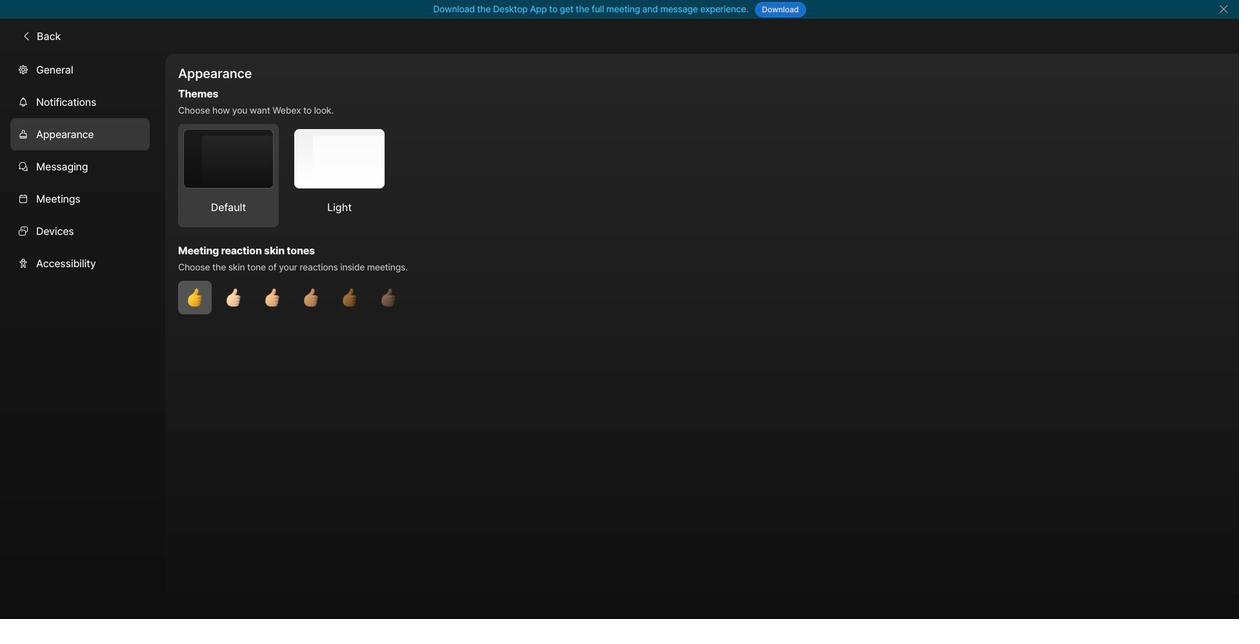 Task type: vqa. For each thing, say whether or not it's contained in the screenshot.
"navigation"
no



Task type: describe. For each thing, give the bounding box(es) containing it.
wrapper image for appearance tab
[[18, 129, 28, 139]]

wrapper image for "messaging" 'tab'
[[18, 161, 28, 172]]

meetings tab
[[10, 183, 150, 215]]

skin tone picker toolbar
[[178, 281, 1009, 314]]

messaging tab
[[10, 150, 150, 183]]

devices tab
[[10, 215, 150, 247]]

general tab
[[10, 53, 150, 86]]

appearance tab
[[10, 118, 150, 150]]

settings navigation
[[0, 53, 165, 619]]

wrapper image for devices tab
[[18, 226, 28, 236]]



Task type: locate. For each thing, give the bounding box(es) containing it.
2 vertical spatial wrapper image
[[18, 226, 28, 236]]

wrapper image inside notifications 'tab'
[[18, 97, 28, 107]]

wrapper image inside accessibility tab
[[18, 258, 28, 268]]

wrapper image inside devices tab
[[18, 226, 28, 236]]

1 wrapper image from the top
[[18, 64, 28, 75]]

accessibility tab
[[10, 247, 150, 279]]

notifications tab
[[10, 86, 150, 118]]

3 wrapper image from the top
[[18, 226, 28, 236]]

wrapper image inside "messaging" 'tab'
[[18, 161, 28, 172]]

wrapper image inside general tab
[[18, 64, 28, 75]]

cancel_16 image
[[1219, 4, 1229, 14]]

wrapper image for notifications 'tab'
[[18, 97, 28, 107]]

2 wrapper image from the top
[[18, 161, 28, 172]]

wrapper image inside appearance tab
[[18, 129, 28, 139]]

wrapper image for meetings 'tab'
[[18, 193, 28, 204]]

0 vertical spatial wrapper image
[[18, 64, 28, 75]]

wrapper image
[[21, 31, 32, 41], [18, 97, 28, 107], [18, 129, 28, 139], [18, 193, 28, 204], [18, 258, 28, 268]]

wrapper image for general tab on the left top
[[18, 64, 28, 75]]

wrapper image for accessibility tab
[[18, 258, 28, 268]]

1 vertical spatial wrapper image
[[18, 161, 28, 172]]

wrapper image inside meetings 'tab'
[[18, 193, 28, 204]]

wrapper image
[[18, 64, 28, 75], [18, 161, 28, 172], [18, 226, 28, 236]]



